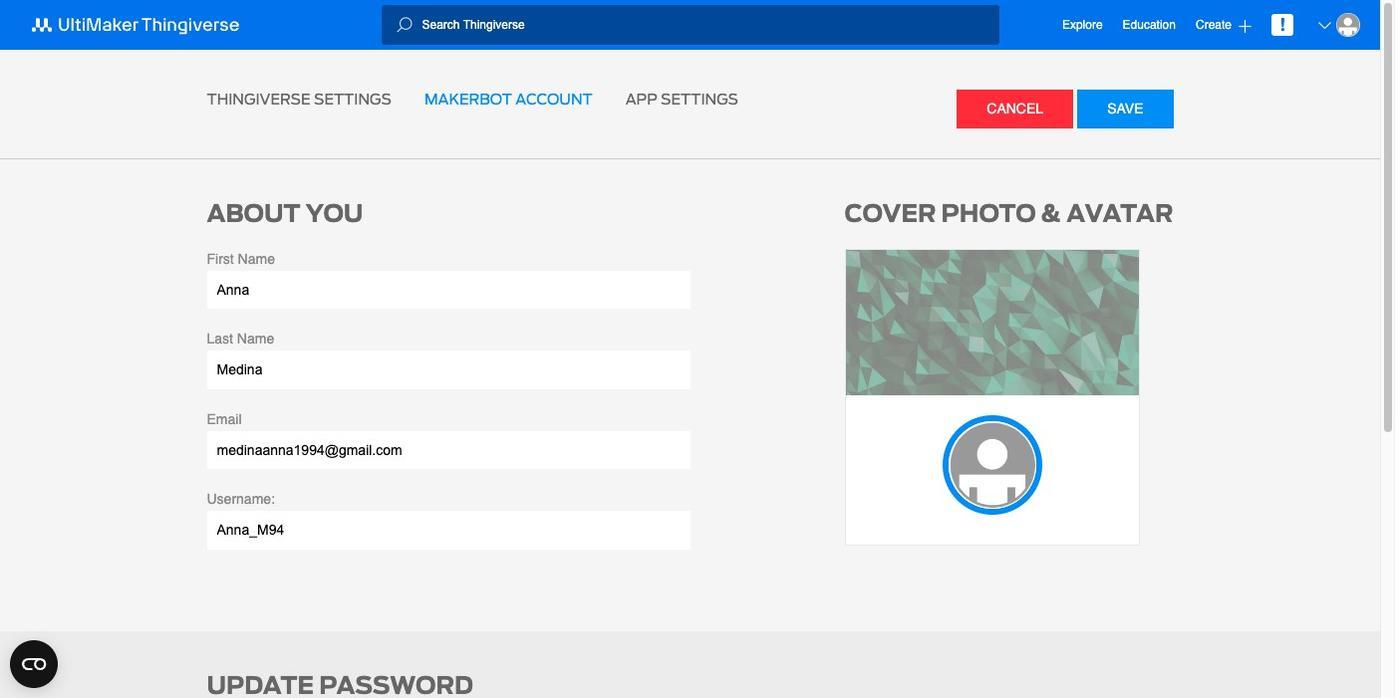 Task type: vqa. For each thing, say whether or not it's contained in the screenshot.
second "SETTINGS"
yes



Task type: locate. For each thing, give the bounding box(es) containing it.
search control image
[[396, 17, 412, 33]]

app settings link
[[626, 89, 739, 110]]

first name
[[207, 251, 275, 267]]

app
[[626, 89, 658, 110]]

cancel
[[987, 101, 1044, 117]]

explore button
[[1062, 8, 1103, 41]]

settings right app
[[661, 89, 739, 110]]

name for first name
[[238, 251, 275, 267]]

photo
[[942, 196, 1036, 231]]

thingiverse
[[207, 89, 311, 110]]

0 horizontal spatial settings
[[314, 89, 392, 110]]

settings
[[314, 89, 392, 110], [661, 89, 739, 110]]

None text field
[[207, 271, 690, 309], [207, 351, 690, 389], [207, 431, 690, 469], [207, 511, 690, 550], [207, 271, 690, 309], [207, 351, 690, 389], [207, 431, 690, 469], [207, 511, 690, 550]]

cover photo & avatar
[[845, 196, 1174, 231]]

name right 'last'
[[237, 331, 274, 347]]

settings right thingiverse
[[314, 89, 392, 110]]

1 vertical spatial name
[[237, 331, 274, 347]]

thingiverse settings
[[207, 89, 392, 110]]

create button
[[1196, 8, 1252, 41]]

name
[[238, 251, 275, 267], [237, 331, 274, 347]]

education link
[[1123, 15, 1176, 35]]

settings for thingiverse settings
[[314, 89, 392, 110]]

plusicon image
[[1239, 19, 1252, 32]]

username:
[[207, 491, 275, 507]]

0 vertical spatial name
[[238, 251, 275, 267]]

avatar
[[1067, 196, 1174, 231]]

first
[[207, 251, 234, 267]]

name right the first
[[238, 251, 275, 267]]

1 horizontal spatial settings
[[661, 89, 739, 110]]

1 settings from the left
[[314, 89, 392, 110]]

name for last name
[[237, 331, 274, 347]]

2 settings from the left
[[661, 89, 739, 110]]

makerbot account link
[[425, 89, 593, 110]]

cover
[[845, 196, 936, 231]]



Task type: describe. For each thing, give the bounding box(es) containing it.
Search Thingiverse text field
[[412, 17, 999, 33]]

! link
[[1272, 14, 1294, 36]]

about you
[[207, 196, 363, 231]]

save
[[1108, 101, 1144, 117]]

!
[[1280, 14, 1286, 35]]

create
[[1196, 17, 1232, 31]]

makerbot account
[[425, 89, 593, 110]]

save button
[[1078, 90, 1174, 128]]

app settings
[[626, 89, 739, 110]]

account
[[516, 89, 593, 110]]

last name
[[207, 331, 274, 347]]

open widget image
[[10, 641, 58, 689]]

about
[[207, 196, 301, 231]]

email
[[207, 411, 242, 427]]

thingiverse settings link
[[207, 89, 392, 110]]

cancel link
[[957, 90, 1074, 128]]

last
[[207, 331, 233, 347]]

anna_m94 image
[[948, 421, 1036, 509]]

avatar image
[[1337, 13, 1361, 37]]

you
[[306, 196, 363, 231]]

explore
[[1062, 17, 1103, 31]]

settings for app settings
[[661, 89, 739, 110]]

makerbot
[[425, 89, 512, 110]]

&
[[1041, 196, 1062, 231]]

education
[[1123, 18, 1176, 32]]

makerbot logo image
[[20, 13, 263, 37]]



